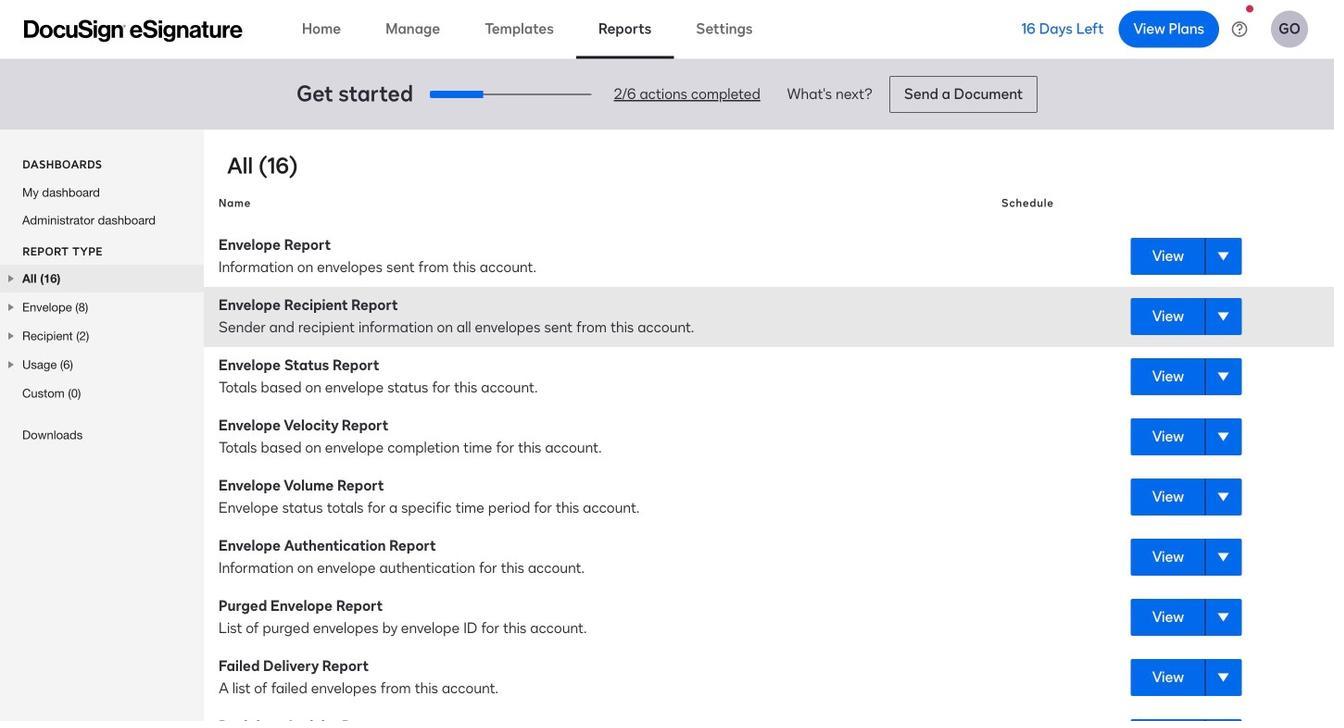 Task type: locate. For each thing, give the bounding box(es) containing it.
docusign esignature image
[[24, 20, 243, 42]]



Task type: vqa. For each thing, say whether or not it's contained in the screenshot.
Enter Message text box
no



